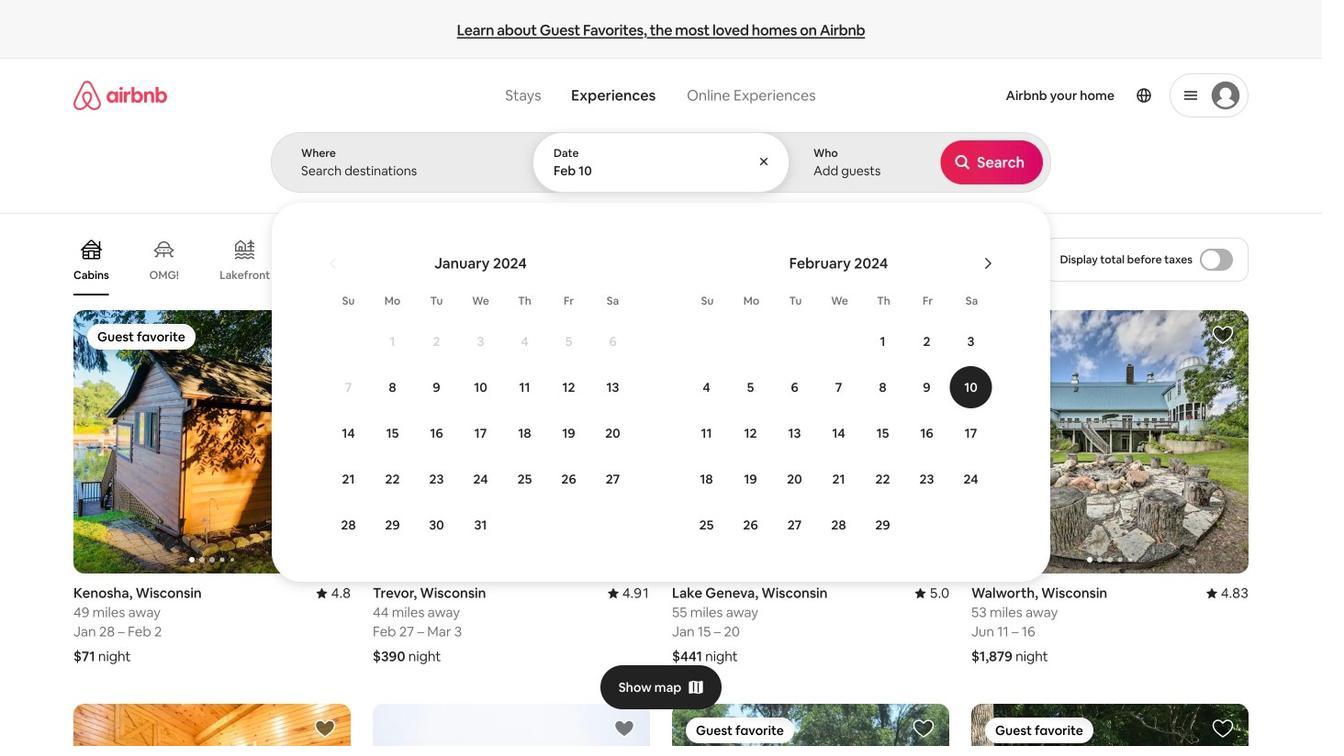 Task type: describe. For each thing, give the bounding box(es) containing it.
calendar application
[[294, 234, 1323, 595]]

add to wishlist: walworth, wisconsin image
[[1213, 324, 1235, 346]]

add to wishlist: lake geneva, wisconsin image
[[913, 324, 935, 346]]

add to wishlist: pontiac, illinois image
[[314, 718, 336, 740]]



Task type: locate. For each thing, give the bounding box(es) containing it.
4.83 out of 5 average rating image
[[1207, 585, 1249, 603]]

add to wishlist: mokena, illinois image
[[614, 718, 636, 740]]

4.8 out of 5 average rating image
[[317, 585, 351, 603]]

add to wishlist: trevor, wisconsin image
[[614, 324, 636, 346]]

5.0 out of 5 average rating image
[[916, 585, 950, 603]]

4.91 out of 5 average rating image
[[608, 585, 650, 603]]

tab panel
[[271, 132, 1323, 595]]

profile element
[[845, 59, 1249, 132]]

add to wishlist: sawyer, michigan image
[[1213, 718, 1235, 740]]

None search field
[[271, 59, 1323, 595]]

group
[[73, 224, 934, 296], [73, 311, 351, 574], [373, 311, 650, 574], [672, 311, 950, 574], [972, 311, 1249, 574], [73, 705, 351, 747], [373, 705, 650, 747], [672, 705, 950, 747], [972, 705, 1249, 747]]

what can we help you find? tab list
[[490, 75, 671, 116]]

add to wishlist: porter, indiana image
[[913, 718, 935, 740]]

Search destinations field
[[301, 163, 502, 179]]



Task type: vqa. For each thing, say whether or not it's contained in the screenshot.
search box
yes



